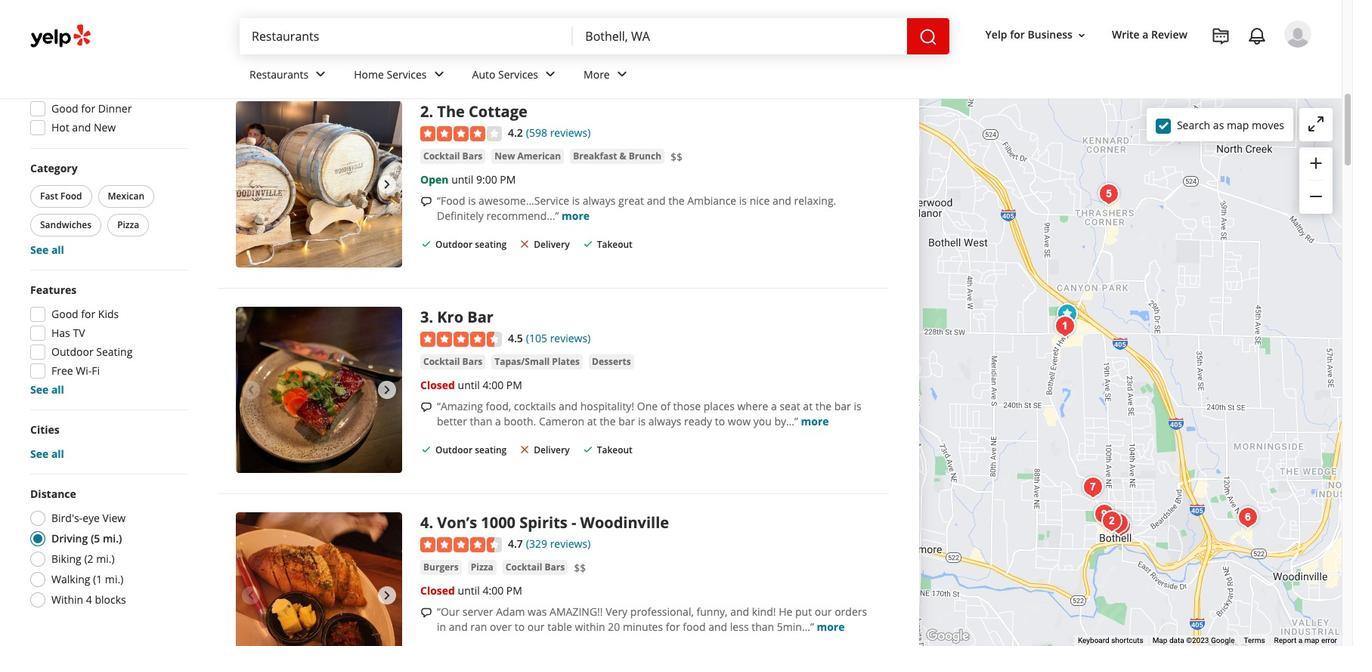 Task type: locate. For each thing, give the bounding box(es) containing it.
2 horizontal spatial 24 chevron down v2 image
[[613, 65, 631, 83]]

1 horizontal spatial in
[[646, 0, 655, 2]]

2 good from the top
[[51, 307, 78, 321]]

1 horizontal spatial 16 checkmark v2 image
[[582, 238, 594, 250]]

1 vertical spatial next image
[[378, 381, 396, 399]]

4:00 for 1000
[[483, 584, 504, 598]]

2 see all from the top
[[30, 382, 64, 397]]

2 vertical spatial mi.)
[[105, 572, 123, 587]]

services right the home
[[387, 67, 427, 81]]

next image left "food
[[378, 176, 396, 194]]

food,
[[486, 399, 511, 414]]

1 horizontal spatial none field
[[585, 28, 895, 45]]

group containing cities
[[30, 423, 187, 462]]

1 see all button from the top
[[30, 243, 64, 257]]

the left staff
[[546, 3, 562, 18]]

1 horizontal spatial than
[[751, 620, 774, 634]]

24 chevron down v2 image right auto services
[[541, 65, 559, 83]]

to down adam
[[515, 620, 525, 634]]

0 vertical spatial cocktail
[[423, 150, 460, 163]]

0 vertical spatial until
[[451, 172, 473, 187]]

0 vertical spatial $$
[[671, 150, 683, 164]]

cocktail bars down 4.2 star rating "image"
[[423, 150, 482, 163]]

next image left "our
[[378, 587, 396, 605]]

0 horizontal spatial than
[[470, 414, 492, 429]]

1 services from the left
[[387, 67, 427, 81]]

new
[[94, 120, 116, 135], [495, 150, 515, 163]]

0 vertical spatial bars
[[462, 150, 482, 163]]

1 horizontal spatial pizza
[[471, 561, 493, 574]]

24 chevron down v2 image inside more link
[[613, 65, 631, 83]]

1 vertical spatial cocktail bars button
[[420, 355, 486, 370]]

breakfast & brunch link
[[570, 149, 664, 164]]

better
[[437, 414, 467, 429]]

more link right by…"
[[801, 414, 829, 429]]

for left kids
[[81, 307, 95, 321]]

food inside "awesome awesome awesome restaurant in bothell.  i loved everything about the place from decor to food to the staff and vibes they offered. i mean the moment we…"
[[508, 3, 530, 18]]

outdoor seating down better
[[435, 444, 507, 457]]

more link
[[571, 54, 643, 98]]

0 vertical spatial seating
[[475, 238, 507, 251]]

. for 2
[[429, 102, 433, 122]]

map for error
[[1304, 637, 1319, 645]]

fi
[[92, 364, 100, 378]]

slideshow element
[[236, 102, 402, 268], [236, 307, 402, 474], [236, 513, 402, 646]]

1 vertical spatial our
[[527, 620, 545, 634]]

2 outdoor seating from the top
[[435, 444, 507, 457]]

0 horizontal spatial at
[[587, 414, 597, 429]]

0 vertical spatial see all
[[30, 243, 64, 257]]

cocktail bars link down 4.5 star rating image
[[420, 355, 486, 370]]

none field near
[[585, 28, 895, 45]]

2 4:00 from the top
[[483, 584, 504, 598]]

2 vertical spatial pm
[[506, 584, 522, 598]]

option group
[[26, 487, 187, 612]]

2 none field from the left
[[585, 28, 895, 45]]

i left 'loved'
[[698, 0, 701, 2]]

and up cameron
[[559, 399, 578, 414]]

24 chevron down v2 image
[[430, 65, 448, 83], [541, 65, 559, 83], [613, 65, 631, 83]]

good up has tv
[[51, 307, 78, 321]]

see all down the sandwiches button
[[30, 243, 64, 257]]

for
[[1010, 28, 1025, 42], [81, 101, 95, 116], [81, 307, 95, 321], [666, 620, 680, 634]]

all
[[51, 243, 64, 257], [51, 382, 64, 397], [51, 447, 64, 461]]

1 horizontal spatial 24 chevron down v2 image
[[541, 65, 559, 83]]

bars down 4.5 star rating image
[[462, 355, 482, 368]]

0 vertical spatial cocktail bars button
[[420, 149, 486, 164]]

0 horizontal spatial pizza
[[117, 218, 139, 231]]

1 see from the top
[[30, 243, 49, 257]]

0 horizontal spatial 24 chevron down v2 image
[[430, 65, 448, 83]]

bars down (329 reviews)
[[545, 561, 565, 574]]

1 seating from the top
[[475, 238, 507, 251]]

delivery right 16 close v2 icon
[[534, 238, 570, 251]]

0 vertical spatial see all button
[[30, 243, 64, 257]]

awesome up decor
[[491, 0, 539, 2]]

1 vertical spatial takeout
[[597, 238, 633, 251]]

our right put
[[815, 605, 832, 619]]

0 vertical spatial than
[[470, 414, 492, 429]]

16 speech v2 image
[[420, 401, 432, 413], [420, 607, 432, 619]]

1 . from the top
[[429, 102, 433, 122]]

3 24 chevron down v2 image from the left
[[613, 65, 631, 83]]

24 chevron down v2 image inside the "auto services" link
[[541, 65, 559, 83]]

0 vertical spatial open
[[51, 26, 79, 40]]

2 vertical spatial see
[[30, 447, 49, 461]]

0 horizontal spatial none field
[[252, 28, 561, 45]]

map right as at the right top of the page
[[1227, 118, 1249, 132]]

4 inside option group
[[86, 593, 92, 607]]

24 chevron down v2 image for auto services
[[541, 65, 559, 83]]

see down the cities
[[30, 447, 49, 461]]

takeout for kro bar
[[597, 444, 633, 457]]

4.5 link
[[508, 330, 523, 347]]

previous image for 2
[[242, 176, 260, 194]]

outdoor down better
[[435, 444, 472, 457]]

2 all from the top
[[51, 382, 64, 397]]

minutes
[[623, 620, 663, 634]]

than down food,
[[470, 414, 492, 429]]

takeout down "food is awesome...service is always great and the ambiance is nice and relaxing. definitely recommend..."
[[597, 238, 633, 251]]

&
[[620, 150, 626, 163]]

pm up adam
[[506, 584, 522, 598]]

16 checkmark v2 image
[[420, 444, 432, 456], [582, 444, 594, 456]]

cocktail bars for tapas/small plates
[[423, 355, 482, 368]]

1 vertical spatial outdoor seating
[[435, 444, 507, 457]]

new down 4.2 at the top of the page
[[495, 150, 515, 163]]

group containing category
[[27, 161, 187, 258]]

all down the cities
[[51, 447, 64, 461]]

bar down the hospitality!
[[618, 414, 635, 429]]

0 horizontal spatial open
[[51, 26, 79, 40]]

was
[[528, 605, 547, 619]]

2 reviews) from the top
[[550, 331, 591, 346]]

cocktail bars button down (329
[[503, 560, 568, 575]]

reviews) for cottage
[[550, 126, 591, 140]]

cocktail bars
[[423, 150, 482, 163], [423, 355, 482, 368], [506, 561, 565, 574]]

bothell.
[[658, 0, 696, 2]]

1 16 checkmark v2 image from the left
[[420, 238, 432, 250]]

more link right recommend..." at the left
[[562, 209, 590, 223]]

desserts link
[[589, 355, 634, 370]]

16 checkmark v2 image for takeout
[[582, 238, 594, 250]]

our down was
[[527, 620, 545, 634]]

1 horizontal spatial always
[[648, 414, 681, 429]]

closed until 4:00 pm
[[420, 378, 522, 392], [420, 584, 522, 598]]

mi.)
[[103, 531, 122, 546], [96, 552, 115, 566], [105, 572, 123, 587]]

see all button for category
[[30, 243, 64, 257]]

1 next image from the top
[[378, 176, 396, 194]]

(105 reviews)
[[526, 331, 591, 346]]

next image for 3 . kro bar
[[378, 381, 396, 399]]

plates
[[552, 355, 580, 368]]

4.7 star rating image
[[420, 538, 502, 553]]

at right seat
[[803, 399, 813, 414]]

the cottage image
[[1096, 506, 1127, 537]]

see up the cities
[[30, 382, 49, 397]]

2 vertical spatial see all button
[[30, 447, 64, 461]]

1 vertical spatial 4:00
[[483, 584, 504, 598]]

good for kids
[[51, 307, 119, 321]]

4.5
[[508, 331, 523, 346]]

1 horizontal spatial $$
[[671, 150, 683, 164]]

cities
[[30, 423, 60, 437]]

than inside "our server adam was amazing!! very professional, funny, and kind! he put our orders in and ran over to our table within 20 minutes for food and less than 5min…"
[[751, 620, 774, 634]]

outdoor seating
[[51, 345, 133, 359]]

the down everything
[[742, 3, 758, 18]]

1 good from the top
[[51, 101, 78, 116]]

cameron
[[539, 414, 584, 429]]

1 closed until 4:00 pm from the top
[[420, 378, 522, 392]]

of
[[660, 399, 670, 414]]

at
[[803, 399, 813, 414], [587, 414, 597, 429]]

burgers button
[[420, 560, 462, 575]]

2 next image from the top
[[378, 381, 396, 399]]

in inside "awesome awesome awesome restaurant in bothell.  i loved everything about the place from decor to food to the staff and vibes they offered. i mean the moment we…"
[[646, 0, 655, 2]]

1 vertical spatial 16 speech v2 image
[[420, 607, 432, 619]]

home services
[[354, 67, 427, 81]]

a down food,
[[495, 414, 501, 429]]

1000
[[481, 513, 516, 533]]

3 see from the top
[[30, 447, 49, 461]]

3 see all button from the top
[[30, 447, 64, 461]]

outdoor up free wi-fi
[[51, 345, 93, 359]]

outdoor for 2
[[435, 238, 472, 251]]

a left seat
[[771, 399, 777, 414]]

1 vertical spatial seating
[[475, 444, 507, 457]]

modoo banjeom image
[[1232, 503, 1263, 533]]

eye
[[83, 511, 100, 525]]

1 vertical spatial mi.)
[[96, 552, 115, 566]]

definitely
[[437, 209, 484, 223]]

0 vertical spatial closed
[[420, 378, 455, 392]]

delivery down now on the left of page
[[85, 45, 125, 59]]

0 vertical spatial 4:00
[[483, 378, 504, 392]]

closed down burgers button
[[420, 584, 455, 598]]

more right recommend..." at the left
[[562, 209, 590, 223]]

see down the sandwiches button
[[30, 243, 49, 257]]

16 checkmark v2 image
[[420, 238, 432, 250], [582, 238, 594, 250]]

16 checkmark v2 image for takeout
[[582, 444, 594, 456]]

awesome up staff
[[541, 0, 589, 2]]

4.2 star rating image
[[420, 126, 502, 141]]

services right auto
[[498, 67, 538, 81]]

1 vertical spatial closed
[[420, 584, 455, 598]]

0 vertical spatial cocktail bars
[[423, 150, 482, 163]]

always left great
[[583, 194, 616, 208]]

and right great
[[647, 194, 666, 208]]

see for features
[[30, 382, 49, 397]]

1 24 chevron down v2 image from the left
[[430, 65, 448, 83]]

1 horizontal spatial new
[[495, 150, 515, 163]]

for for business
[[1010, 28, 1025, 42]]

more link for the cottage
[[562, 209, 590, 223]]

pizza button
[[107, 214, 149, 237], [468, 560, 496, 575]]

1 vertical spatial new
[[495, 150, 515, 163]]

0 horizontal spatial 16 checkmark v2 image
[[420, 238, 432, 250]]

closed until 4:00 pm up "server"
[[420, 584, 522, 598]]

next image
[[378, 176, 396, 194], [378, 381, 396, 399], [378, 587, 396, 605]]

expand map image
[[1307, 115, 1325, 133]]

and down funny,
[[708, 620, 727, 634]]

closed up "amazing in the bottom of the page
[[420, 378, 455, 392]]

0 vertical spatial good
[[51, 101, 78, 116]]

our
[[815, 605, 832, 619], [527, 620, 545, 634]]

always down of
[[648, 414, 681, 429]]

0 vertical spatial pizza
[[117, 218, 139, 231]]

0 vertical spatial see
[[30, 243, 49, 257]]

0 vertical spatial pizza button
[[107, 214, 149, 237]]

mio streetfood image
[[1078, 472, 1108, 503]]

3 reviews) from the top
[[550, 537, 591, 551]]

see all button for features
[[30, 382, 64, 397]]

slideshow element for 3
[[236, 307, 402, 474]]

seating for bar
[[475, 444, 507, 457]]

for for dinner
[[81, 101, 95, 116]]

None field
[[252, 28, 561, 45], [585, 28, 895, 45]]

3 all from the top
[[51, 447, 64, 461]]

the right seat
[[815, 399, 832, 414]]

yelp for business
[[985, 28, 1073, 42]]

search
[[1177, 118, 1210, 132]]

2 vertical spatial delivery
[[534, 444, 570, 457]]

group
[[1299, 147, 1333, 214], [27, 161, 187, 258], [26, 283, 187, 398], [30, 423, 187, 462]]

1 16 speech v2 image from the top
[[420, 401, 432, 413]]

new american button
[[492, 149, 564, 164]]

next image for 4 . von's 1000 spirits - woodinville
[[378, 587, 396, 605]]

until up "food
[[451, 172, 473, 187]]

4:00 down pizza link
[[483, 584, 504, 598]]

closed until 4:00 pm for von's
[[420, 584, 522, 598]]

"amazing food, cocktails and hospitality! one of those places where a seat at the bar is better than a booth. cameron at the bar is always ready to wow you by…"
[[437, 399, 861, 429]]

1 vertical spatial previous image
[[242, 381, 260, 399]]

1 vertical spatial pm
[[506, 378, 522, 392]]

1 vertical spatial .
[[429, 307, 433, 328]]

1 vertical spatial reviews)
[[550, 331, 591, 346]]

closed
[[420, 378, 455, 392], [420, 584, 455, 598]]

seating for cottage
[[475, 238, 507, 251]]

1 vertical spatial until
[[458, 378, 480, 392]]

2 closed from the top
[[420, 584, 455, 598]]

4
[[420, 513, 429, 533], [86, 593, 92, 607]]

2 previous image from the top
[[242, 381, 260, 399]]

Near text field
[[585, 28, 895, 45]]

1 vertical spatial map
[[1304, 637, 1319, 645]]

None search field
[[240, 18, 952, 54]]

none field down mean
[[585, 28, 895, 45]]

2 slideshow element from the top
[[236, 307, 402, 474]]

0 horizontal spatial in
[[437, 620, 446, 634]]

2 . from the top
[[429, 307, 433, 328]]

1 reviews) from the top
[[550, 126, 591, 140]]

open for open until 9:00 pm
[[420, 172, 449, 187]]

option group containing distance
[[26, 487, 187, 612]]

pizza button down 4.7 star rating "image"
[[468, 560, 496, 575]]

0 vertical spatial pm
[[500, 172, 516, 187]]

previous image
[[242, 176, 260, 194], [242, 381, 260, 399]]

0 vertical spatial cocktail bars link
[[420, 149, 486, 164]]

1 vertical spatial see all
[[30, 382, 64, 397]]

1 vertical spatial cocktail
[[423, 355, 460, 368]]

. for 3
[[429, 307, 433, 328]]

1 horizontal spatial services
[[498, 67, 538, 81]]

2 see from the top
[[30, 382, 49, 397]]

1 closed from the top
[[420, 378, 455, 392]]

2 services from the left
[[498, 67, 538, 81]]

1 vertical spatial pizza
[[471, 561, 493, 574]]

. for 4
[[429, 513, 433, 533]]

from
[[437, 3, 461, 18]]

a right write
[[1142, 28, 1149, 42]]

pm for bar
[[506, 378, 522, 392]]

always
[[583, 194, 616, 208], [648, 414, 681, 429]]

over
[[490, 620, 512, 634]]

for inside group
[[81, 307, 95, 321]]

1 outdoor seating from the top
[[435, 238, 507, 251]]

pm
[[500, 172, 516, 187], [506, 378, 522, 392], [506, 584, 522, 598]]

brunch
[[629, 150, 661, 163]]

more
[[584, 67, 610, 81]]

restaurant
[[591, 0, 643, 2]]

more link
[[835, 3, 863, 18], [562, 209, 590, 223], [801, 414, 829, 429], [817, 620, 845, 634]]

1 vertical spatial closed until 4:00 pm
[[420, 584, 522, 598]]

2 seating from the top
[[475, 444, 507, 457]]

mi.) right (5
[[103, 531, 122, 546]]

0 horizontal spatial 16 checkmark v2 image
[[420, 444, 432, 456]]

booth.
[[504, 414, 536, 429]]

2 16 speech v2 image from the top
[[420, 607, 432, 619]]

more down place
[[835, 3, 863, 18]]

3 . from the top
[[429, 513, 433, 533]]

cocktail down 4.2 star rating "image"
[[423, 150, 460, 163]]

cocktail for tapas/small plates
[[423, 355, 460, 368]]

1 vertical spatial see
[[30, 382, 49, 397]]

until for kro
[[458, 378, 480, 392]]

food right decor
[[508, 3, 530, 18]]

1 all from the top
[[51, 243, 64, 257]]

1 none field from the left
[[252, 28, 561, 45]]

16 checkmark v2 image down 16 speech v2 image
[[420, 238, 432, 250]]

0 vertical spatial food
[[508, 3, 530, 18]]

$$ for 1000
[[574, 561, 586, 575]]

2 vertical spatial all
[[51, 447, 64, 461]]

1 horizontal spatial awesome
[[541, 0, 589, 2]]

1 vertical spatial good
[[51, 307, 78, 321]]

3 slideshow element from the top
[[236, 513, 402, 646]]

1 horizontal spatial pizza button
[[468, 560, 496, 575]]

biking
[[51, 552, 81, 566]]

good for dinner
[[51, 101, 132, 116]]

great
[[618, 194, 644, 208]]

"our
[[437, 605, 460, 619]]

the bine beer & food image
[[1105, 511, 1136, 541]]

new american link
[[492, 149, 564, 164]]

1 vertical spatial 4
[[86, 593, 92, 607]]

for up hot and new
[[81, 101, 95, 116]]

and
[[590, 3, 608, 18], [72, 120, 91, 135], [647, 194, 666, 208], [772, 194, 791, 208], [559, 399, 578, 414], [730, 605, 749, 619], [449, 620, 468, 634], [708, 620, 727, 634]]

yelp
[[985, 28, 1007, 42]]

data
[[1169, 637, 1184, 645]]

16 speech v2 image left "amazing in the bottom of the page
[[420, 401, 432, 413]]

1 horizontal spatial food
[[683, 620, 706, 634]]

and down restaurant at the top of the page
[[590, 3, 608, 18]]

slideshow element for 4
[[236, 513, 402, 646]]

until up "amazing in the bottom of the page
[[458, 378, 480, 392]]

2 24 chevron down v2 image from the left
[[541, 65, 559, 83]]

2 vertical spatial .
[[429, 513, 433, 533]]

open up 16 speech v2 image
[[420, 172, 449, 187]]

24 chevron down v2 image inside home services link
[[430, 65, 448, 83]]

2 vertical spatial until
[[458, 584, 480, 598]]

see all button down the sandwiches button
[[30, 243, 64, 257]]

see all down the cities
[[30, 447, 64, 461]]

1 vertical spatial all
[[51, 382, 64, 397]]

is down one
[[638, 414, 646, 429]]

2 16 checkmark v2 image from the left
[[582, 444, 594, 456]]

business categories element
[[237, 54, 1311, 98]]

reviews)
[[550, 126, 591, 140], [550, 331, 591, 346], [550, 537, 591, 551]]

to left staff
[[533, 3, 543, 18]]

cottage
[[469, 102, 527, 122]]

until for the
[[451, 172, 473, 187]]

at down the hospitality!
[[587, 414, 597, 429]]

see all button down the cities
[[30, 447, 64, 461]]

until for von's
[[458, 584, 480, 598]]

24 chevron down v2 image for more
[[613, 65, 631, 83]]

1 vertical spatial always
[[648, 414, 681, 429]]

1 slideshow element from the top
[[236, 102, 402, 268]]

0 vertical spatial .
[[429, 102, 433, 122]]

seating
[[96, 345, 133, 359]]

9:00
[[476, 172, 497, 187]]

see all down free
[[30, 382, 64, 397]]

$$ for cottage
[[671, 150, 683, 164]]

see all button down free
[[30, 382, 64, 397]]

pizza for the bottommost pizza button
[[471, 561, 493, 574]]

2 vertical spatial cocktail bars link
[[503, 560, 568, 575]]

see
[[30, 243, 49, 257], [30, 382, 49, 397], [30, 447, 49, 461]]

24 chevron down v2 image up the
[[430, 65, 448, 83]]

.
[[429, 102, 433, 122], [429, 307, 433, 328], [429, 513, 433, 533]]

2 vertical spatial next image
[[378, 587, 396, 605]]

1 horizontal spatial i
[[705, 3, 708, 18]]

pm for 1000
[[506, 584, 522, 598]]

free wi-fi
[[51, 364, 100, 378]]

. left kro
[[429, 307, 433, 328]]

always inside "food is awesome...service is always great and the ambiance is nice and relaxing. definitely recommend..."
[[583, 194, 616, 208]]

0 vertical spatial previous image
[[242, 176, 260, 194]]

more link for kro bar
[[801, 414, 829, 429]]

16 close v2 image
[[519, 444, 531, 456]]

1 16 checkmark v2 image from the left
[[420, 444, 432, 456]]

kind!
[[752, 605, 776, 619]]

for inside button
[[1010, 28, 1025, 42]]

0 vertical spatial delivery
[[85, 45, 125, 59]]

keyboard shortcuts button
[[1078, 636, 1143, 646]]

0 horizontal spatial $$
[[574, 561, 586, 575]]

. left von's
[[429, 513, 433, 533]]

4.7 link
[[508, 536, 523, 552]]

burgers link
[[420, 560, 462, 575]]

1 horizontal spatial map
[[1304, 637, 1319, 645]]

1 awesome from the left
[[491, 0, 539, 2]]

until up "server"
[[458, 584, 480, 598]]

1 4:00 from the top
[[483, 378, 504, 392]]

more link down orders
[[817, 620, 845, 634]]

amazing!!
[[550, 605, 603, 619]]

16 checkmark v2 image down "food is awesome...service is always great and the ambiance is nice and relaxing. definitely recommend..."
[[582, 238, 594, 250]]

cocktail bars for new american
[[423, 150, 482, 163]]

2 . the cottage
[[420, 102, 527, 122]]

16 chevron down v2 image
[[1076, 29, 1088, 41]]

terms link
[[1244, 637, 1265, 645]]

write a review
[[1112, 28, 1187, 42]]

3 next image from the top
[[378, 587, 396, 605]]

2 closed until 4:00 pm from the top
[[420, 584, 522, 598]]

closed for kro bar
[[420, 378, 455, 392]]

more
[[835, 3, 863, 18], [562, 209, 590, 223], [801, 414, 829, 429], [817, 620, 845, 634]]

Find text field
[[252, 28, 561, 45]]

cocktail down 4.7
[[506, 561, 542, 574]]

cocktail
[[423, 150, 460, 163], [423, 355, 460, 368], [506, 561, 542, 574]]

1 vertical spatial food
[[683, 620, 706, 634]]

1 vertical spatial cocktail bars link
[[420, 355, 486, 370]]

see all for features
[[30, 382, 64, 397]]

0 vertical spatial at
[[803, 399, 813, 414]]

2 vertical spatial takeout
[[597, 444, 633, 457]]

pizza button down mexican button
[[107, 214, 149, 237]]

orders
[[835, 605, 867, 619]]

2 see all button from the top
[[30, 382, 64, 397]]

new down 'dinner'
[[94, 120, 116, 135]]

cocktail down 4.5 star rating image
[[423, 355, 460, 368]]

more for von's 1000 spirits - woodinville
[[817, 620, 845, 634]]

0 vertical spatial our
[[815, 605, 832, 619]]

1 vertical spatial outdoor
[[51, 345, 93, 359]]

pm down tapas/small at bottom left
[[506, 378, 522, 392]]

wi-
[[76, 364, 92, 378]]

good for good for kids
[[51, 307, 78, 321]]

1 previous image from the top
[[242, 176, 260, 194]]

1 vertical spatial open
[[420, 172, 449, 187]]

walking
[[51, 572, 90, 587]]

services for auto services
[[498, 67, 538, 81]]

1 see all from the top
[[30, 243, 64, 257]]

see for category
[[30, 243, 49, 257]]

1 horizontal spatial 16 checkmark v2 image
[[582, 444, 594, 456]]

cocktail bars button down 4.5 star rating image
[[420, 355, 486, 370]]

cocktail bars link down (329
[[503, 560, 568, 575]]

4 down walking (1 mi.)
[[86, 593, 92, 607]]

bird's-
[[51, 511, 83, 525]]

$$ right the brunch
[[671, 150, 683, 164]]

for right yelp
[[1010, 28, 1025, 42]]

$$
[[671, 150, 683, 164], [574, 561, 586, 575]]

. left the
[[429, 102, 433, 122]]

business
[[1028, 28, 1073, 42]]

0 horizontal spatial 4
[[86, 593, 92, 607]]

sandwiches
[[40, 218, 92, 231]]

2 16 checkmark v2 image from the left
[[582, 238, 594, 250]]

cocktail bars button for new
[[420, 149, 486, 164]]

pm right 9:00
[[500, 172, 516, 187]]

see all for category
[[30, 243, 64, 257]]

16 speech v2 image left "our
[[420, 607, 432, 619]]



Task type: describe. For each thing, give the bounding box(es) containing it.
more for kro bar
[[801, 414, 829, 429]]

(105 reviews) link
[[526, 330, 591, 347]]

is up the definitely
[[468, 194, 476, 208]]

mi.) for walking (1 mi.)
[[105, 572, 123, 587]]

a right report
[[1298, 637, 1303, 645]]

16 checkmark v2 image for outdoor seating
[[420, 444, 432, 456]]

in inside "our server adam was amazing!! very professional, funny, and kind! he put our orders in and ran over to our table within 20 minutes for food and less than 5min…"
[[437, 620, 446, 634]]

zoom in image
[[1307, 154, 1325, 172]]

cocktail for new american
[[423, 150, 460, 163]]

4:00 for bar
[[483, 378, 504, 392]]

has
[[51, 326, 70, 340]]

user actions element
[[973, 19, 1333, 112]]

16 speech v2 image for 3
[[420, 401, 432, 413]]

auto
[[472, 67, 495, 81]]

driving (5 mi.)
[[51, 531, 122, 546]]

all for features
[[51, 382, 64, 397]]

the up we…"
[[820, 0, 836, 2]]

bay leaf bar & grill image
[[1089, 500, 1119, 530]]

restaurants
[[249, 67, 309, 81]]

open for open now
[[51, 26, 79, 40]]

always inside ""amazing food, cocktails and hospitality! one of those places where a seat at the bar is better than a booth. cameron at the bar is always ready to wow you by…""
[[648, 414, 681, 429]]

report a map error
[[1274, 637, 1337, 645]]

outdoor seating for cottage
[[435, 238, 507, 251]]

24 chevron down v2 image
[[312, 65, 330, 83]]

4.5 star rating image
[[420, 332, 502, 347]]

"awesome awesome awesome restaurant in bothell.  i loved everything about the place from decor to food to the staff and vibes they offered. i mean the moment we…"
[[437, 0, 865, 18]]

restaurants link
[[237, 54, 342, 98]]

slideshow element for 2
[[236, 102, 402, 268]]

mi.) for biking (2 mi.)
[[96, 552, 115, 566]]

map region
[[893, 0, 1353, 646]]

16 checkmark v2 image for outdoor seating
[[420, 238, 432, 250]]

2 awesome from the left
[[541, 0, 589, 2]]

1 horizontal spatial at
[[803, 399, 813, 414]]

3 see all from the top
[[30, 447, 64, 461]]

and up less
[[730, 605, 749, 619]]

for for kids
[[81, 307, 95, 321]]

category
[[30, 161, 78, 175]]

those
[[673, 399, 701, 414]]

outdoor for 3
[[435, 444, 472, 457]]

everything
[[734, 0, 786, 2]]

2 vertical spatial cocktail bars
[[506, 561, 565, 574]]

reviews) for bar
[[550, 331, 591, 346]]

fast food
[[40, 190, 82, 203]]

is left the nice
[[739, 194, 747, 208]]

is right seat
[[854, 399, 861, 414]]

one
[[637, 399, 658, 414]]

zoom out image
[[1307, 188, 1325, 206]]

write a review link
[[1106, 22, 1194, 49]]

place
[[839, 0, 865, 2]]

(1
[[93, 572, 102, 587]]

and right "hot"
[[72, 120, 91, 135]]

2 vertical spatial cocktail bars button
[[503, 560, 568, 575]]

takeout for the cottage
[[597, 238, 633, 251]]

(329 reviews) link
[[526, 536, 591, 552]]

1 vertical spatial i
[[705, 3, 708, 18]]

1 horizontal spatial our
[[815, 605, 832, 619]]

none field find
[[252, 28, 561, 45]]

table
[[547, 620, 572, 634]]

and inside ""amazing food, cocktails and hospitality! one of those places where a seat at the bar is better than a booth. cameron at the bar is always ready to wow you by…""
[[559, 399, 578, 414]]

desserts
[[592, 355, 631, 368]]

for inside "our server adam was amazing!! very professional, funny, and kind! he put our orders in and ran over to our table within 20 minutes for food and less than 5min…"
[[666, 620, 680, 634]]

breakfast & brunch button
[[570, 149, 664, 164]]

1 horizontal spatial 4
[[420, 513, 429, 533]]

google image
[[923, 627, 973, 646]]

kin dee bothell image
[[1093, 179, 1124, 209]]

16 speech v2 image for 4
[[420, 607, 432, 619]]

to right decor
[[495, 3, 505, 18]]

good for good for dinner
[[51, 101, 78, 116]]

16 close v2 image
[[519, 238, 531, 250]]

previous image for 3
[[242, 381, 260, 399]]

to inside ""amazing food, cocktails and hospitality! one of those places where a seat at the bar is better than a booth. cameron at the bar is always ready to wow you by…""
[[715, 414, 725, 429]]

(105
[[526, 331, 547, 346]]

delivery for 2 . the cottage
[[534, 238, 570, 251]]

delivery for 3 . kro bar
[[534, 444, 570, 457]]

pizza for leftmost pizza button
[[117, 218, 139, 231]]

mean
[[711, 3, 739, 18]]

more link down place
[[835, 3, 863, 18]]

and down "our
[[449, 620, 468, 634]]

to inside "our server adam was amazing!! very professional, funny, and kind! he put our orders in and ran over to our table within 20 minutes for food and less than 5min…"
[[515, 620, 525, 634]]

the cottage link
[[437, 102, 527, 122]]

driving
[[51, 531, 88, 546]]

relaxing.
[[794, 194, 836, 208]]

by…"
[[774, 414, 798, 429]]

reviews) for 1000
[[550, 537, 591, 551]]

distance
[[30, 487, 76, 501]]

cocktails
[[514, 399, 556, 414]]

sandwiches button
[[30, 214, 101, 237]]

group containing features
[[26, 283, 187, 398]]

breakfast
[[573, 150, 617, 163]]

map for moves
[[1227, 118, 1249, 132]]

next image for 2 . the cottage
[[378, 176, 396, 194]]

2 vertical spatial cocktail
[[506, 561, 542, 574]]

previous image
[[242, 587, 260, 605]]

5min…"
[[777, 620, 814, 634]]

"food is awesome...service is always great and the ambiance is nice and relaxing. definitely recommend..."
[[437, 194, 836, 223]]

desserts button
[[589, 355, 634, 370]]

they
[[639, 3, 661, 18]]

tapas/small
[[495, 355, 550, 368]]

professional,
[[630, 605, 694, 619]]

24 chevron down v2 image for home services
[[430, 65, 448, 83]]

1 vertical spatial at
[[587, 414, 597, 429]]

all for category
[[51, 243, 64, 257]]

auto services
[[472, 67, 538, 81]]

kro
[[437, 307, 463, 328]]

©2023
[[1186, 637, 1209, 645]]

(329 reviews)
[[526, 537, 591, 551]]

open until 9:00 pm
[[420, 172, 516, 187]]

awesome...service
[[479, 194, 569, 208]]

projects image
[[1212, 27, 1230, 45]]

mi.) for driving (5 mi.)
[[103, 531, 122, 546]]

4 . von's 1000 spirits - woodinville
[[420, 513, 669, 533]]

and right the nice
[[772, 194, 791, 208]]

ta joia image
[[1050, 311, 1080, 342]]

seat
[[780, 399, 800, 414]]

has tv
[[51, 326, 85, 340]]

is down breakfast
[[572, 194, 580, 208]]

cocktail bars button for tapas/small
[[420, 355, 486, 370]]

0 horizontal spatial our
[[527, 620, 545, 634]]

kids
[[98, 307, 119, 321]]

1 vertical spatial bar
[[618, 414, 635, 429]]

new inside button
[[495, 150, 515, 163]]

the
[[437, 102, 465, 122]]

moment
[[761, 3, 803, 18]]

nice
[[750, 194, 770, 208]]

keyboard
[[1078, 637, 1109, 645]]

von's
[[437, 513, 477, 533]]

recommend..."
[[486, 209, 559, 223]]

ambiance
[[687, 194, 736, 208]]

more link for von's 1000 spirits - woodinville
[[817, 620, 845, 634]]

server
[[462, 605, 493, 619]]

0 vertical spatial takeout
[[534, 33, 570, 45]]

places
[[704, 399, 735, 414]]

tapas/small plates button
[[492, 355, 583, 370]]

breakfast & brunch
[[573, 150, 661, 163]]

mexican button
[[98, 185, 154, 208]]

less
[[730, 620, 749, 634]]

closed for von's 1000 spirits - woodinville
[[420, 584, 455, 598]]

woodinville
[[580, 513, 669, 533]]

and inside "awesome awesome awesome restaurant in bothell.  i loved everything about the place from decor to food to the staff and vibes they offered. i mean the moment we…"
[[590, 3, 608, 18]]

16 speech v2 image
[[420, 196, 432, 208]]

pm for cottage
[[500, 172, 516, 187]]

more for the cottage
[[562, 209, 590, 223]]

hot
[[51, 120, 69, 135]]

dinner
[[98, 101, 132, 116]]

spirits
[[519, 513, 567, 533]]

terms
[[1244, 637, 1265, 645]]

outdoor seating for bar
[[435, 444, 507, 457]]

kro bar image
[[1103, 509, 1133, 539]]

0 horizontal spatial i
[[698, 0, 701, 2]]

the inside "food is awesome...service is always great and the ambiance is nice and relaxing. definitely recommend..."
[[668, 194, 685, 208]]

0 horizontal spatial new
[[94, 120, 116, 135]]

(598
[[526, 126, 547, 140]]

keyboard shortcuts
[[1078, 637, 1143, 645]]

2 vertical spatial bars
[[545, 561, 565, 574]]

closed until 4:00 pm for kro
[[420, 378, 522, 392]]

put
[[795, 605, 812, 619]]

cocktail bars link for new
[[420, 149, 486, 164]]

"food
[[437, 194, 465, 208]]

0 horizontal spatial pizza button
[[107, 214, 149, 237]]

nolan p. image
[[1284, 20, 1311, 48]]

bars for new american
[[462, 150, 482, 163]]

search image
[[919, 28, 937, 46]]

notifications image
[[1248, 27, 1266, 45]]

food inside "our server adam was amazing!! very professional, funny, and kind! he put our orders in and ran over to our table within 20 minutes for food and less than 5min…"
[[683, 620, 706, 634]]

0 vertical spatial bar
[[834, 399, 851, 414]]

"our server adam was amazing!! very professional, funny, and kind! he put our orders in and ran over to our table within 20 minutes for food and less than 5min…"
[[437, 605, 867, 634]]

1 vertical spatial pizza button
[[468, 560, 496, 575]]

hot and new
[[51, 120, 116, 135]]

wow
[[728, 414, 751, 429]]

services for home services
[[387, 67, 427, 81]]

pizza link
[[468, 560, 496, 575]]

offers delivery
[[51, 45, 125, 59]]

than inside ""amazing food, cocktails and hospitality! one of those places where a seat at the bar is better than a booth. cameron at the bar is always ready to wow you by…""
[[470, 414, 492, 429]]

american
[[517, 150, 561, 163]]

cocktail bars link for tapas/small
[[420, 355, 486, 370]]

kro bar link
[[437, 307, 493, 328]]

jack in the box image
[[1052, 299, 1082, 330]]

now
[[81, 26, 104, 40]]

the down the hospitality!
[[600, 414, 616, 429]]

bars for tapas/small plates
[[462, 355, 482, 368]]

blocks
[[95, 593, 126, 607]]

von's 1000 spirits - woodinville link
[[437, 513, 669, 533]]

4.2
[[508, 126, 523, 140]]



Task type: vqa. For each thing, say whether or not it's contained in the screenshot.
Outdoor Seating
yes



